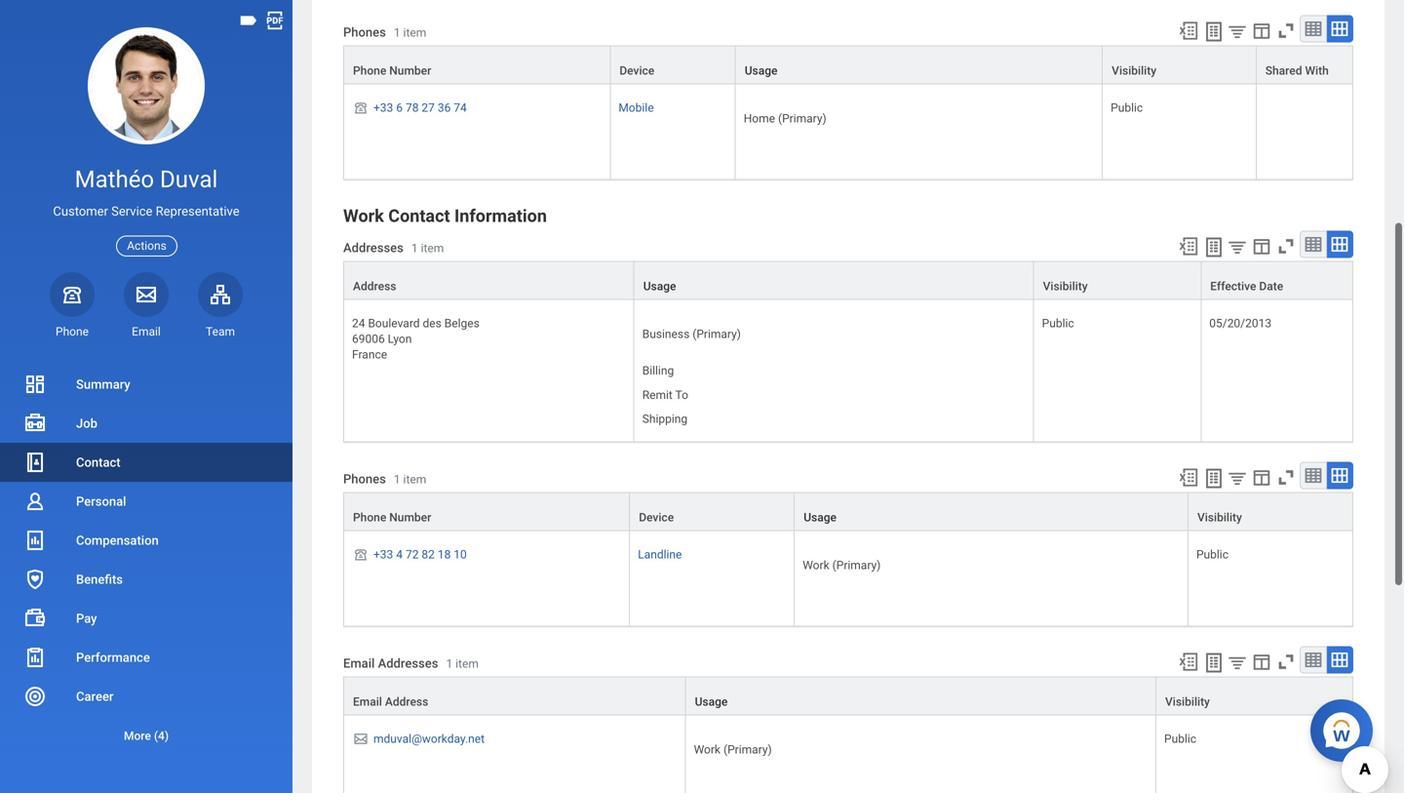 Task type: vqa. For each thing, say whether or not it's contained in the screenshot.
the compensation link
yes



Task type: describe. For each thing, give the bounding box(es) containing it.
export to worksheets image
[[1203, 296, 1226, 319]]

mobile link
[[619, 373, 654, 391]]

performance image
[[23, 646, 47, 669]]

team
[[206, 325, 235, 338]]

phone mathéo duval element
[[50, 324, 95, 339]]

addresses 1 item for home
[[343, 94, 444, 109]]

1 vertical spatial effective date
[[1211, 555, 1284, 569]]

summary
[[76, 377, 130, 392]]

phones 1 item
[[343, 748, 427, 763]]

1 for home
[[412, 95, 418, 109]]

home contact information
[[343, 59, 553, 80]]

3 toolbar from the top
[[1170, 507, 1354, 537]]

item for home
[[421, 95, 444, 109]]

1 inside phones 1 item
[[394, 749, 401, 763]]

mathéo
[[75, 165, 154, 193]]

shipping
[[643, 688, 688, 702]]

team mathéo duval element
[[198, 324, 243, 339]]

mobile row
[[343, 360, 1354, 456]]

benefits image
[[23, 568, 47, 591]]

7
[[352, 170, 359, 184]]

click to view/edit grid preferences image for device
[[1252, 296, 1273, 317]]

contact inside contact link
[[76, 455, 121, 470]]

career
[[76, 689, 114, 704]]

0 vertical spatial effective
[[1225, 133, 1271, 146]]

1 france from the top
[[352, 201, 387, 215]]

contact for home
[[395, 59, 457, 80]]

phone for phone number
[[353, 340, 387, 354]]

compensation link
[[0, 521, 293, 560]]

information for work contact information
[[455, 482, 547, 502]]

expand table image for usage
[[1331, 511, 1350, 530]]

pay image
[[23, 607, 47, 630]]

justin
[[384, 170, 417, 184]]

row containing address
[[343, 537, 1354, 576]]

(primary)
[[650, 181, 698, 194]]

list containing summary
[[0, 365, 293, 755]]

benefits
[[76, 572, 123, 587]]

work
[[343, 482, 384, 502]]

address
[[353, 555, 397, 569]]

summary link
[[0, 365, 293, 404]]

item inside phones 1 item
[[403, 749, 427, 763]]

row containing france
[[343, 576, 1354, 718]]

select to filter grid data image for device
[[1227, 297, 1249, 317]]

mathéo duval
[[75, 165, 218, 193]]

fullscreen image
[[1276, 296, 1298, 317]]

5 row from the top
[[343, 768, 1354, 793]]

1 for work
[[412, 518, 418, 531]]

job
[[76, 416, 98, 431]]

work contact information
[[343, 482, 547, 502]]

performance link
[[0, 638, 293, 677]]

export to excel image for home contact information
[[1179, 296, 1200, 317]]

phones for phones
[[343, 301, 386, 316]]

addresses for work
[[343, 517, 404, 531]]

to
[[676, 664, 689, 678]]

mail image
[[135, 283, 158, 306]]

home (primary) element
[[615, 177, 698, 194]]

contact link
[[0, 443, 293, 482]]

home for home (primary)
[[615, 181, 647, 194]]

item for work
[[421, 518, 444, 531]]

navigation pane region
[[0, 0, 293, 793]]

email
[[132, 325, 161, 338]]

effective date inside row
[[1225, 133, 1298, 146]]

pay link
[[0, 599, 293, 638]]

fullscreen image
[[1276, 512, 1298, 533]]

rue
[[362, 170, 382, 184]]

phone number
[[353, 340, 432, 354]]

remit to
[[643, 664, 689, 678]]

address button
[[344, 538, 634, 575]]

2 toolbar from the top
[[1170, 291, 1354, 321]]

service
[[111, 204, 153, 219]]

godart
[[419, 170, 455, 184]]

click to view/edit grid preferences image for usage
[[1252, 512, 1273, 533]]



Task type: locate. For each thing, give the bounding box(es) containing it.
0 horizontal spatial column header
[[343, 768, 630, 793]]

1 vertical spatial table image
[[1304, 511, 1324, 530]]

phone
[[56, 325, 89, 338], [353, 340, 387, 354]]

0 horizontal spatial phone
[[56, 325, 89, 338]]

phone button
[[50, 272, 95, 339]]

0 vertical spatial item
[[421, 95, 444, 109]]

1 horizontal spatial phone
[[353, 340, 387, 354]]

4 toolbar from the top
[[1170, 738, 1354, 768]]

customer
[[53, 204, 108, 219]]

item
[[421, 95, 444, 109], [421, 518, 444, 531], [403, 749, 427, 763]]

1 row from the top
[[343, 153, 1354, 272]]

1 vertical spatial france
[[352, 624, 387, 638]]

effective down export to worksheets icon
[[1211, 555, 1257, 569]]

job image
[[23, 412, 47, 435]]

duval
[[160, 165, 218, 193]]

france down rue
[[352, 201, 387, 215]]

effective date button up 05/20/2013
[[1217, 115, 1353, 152]]

1 vertical spatial date
[[1260, 555, 1284, 569]]

2 phones from the top
[[343, 748, 386, 763]]

1 vertical spatial item
[[421, 518, 444, 531]]

0 vertical spatial export to excel image
[[1179, 296, 1200, 317]]

effective up 05/20/2013
[[1225, 133, 1271, 146]]

home
[[343, 59, 390, 80], [615, 181, 647, 194]]

1 select to filter grid data image from the top
[[1227, 297, 1249, 317]]

benefits link
[[0, 560, 293, 599]]

addresses 1 item for work
[[343, 517, 444, 531]]

table image for usage
[[1304, 511, 1324, 530]]

actions
[[127, 239, 167, 253]]

1 vertical spatial phone
[[353, 340, 387, 354]]

click to view/edit grid preferences image left fullscreen icon
[[1252, 512, 1273, 533]]

column header
[[1121, 114, 1217, 153], [343, 768, 630, 793]]

actions button
[[116, 236, 177, 256]]

summary image
[[23, 373, 47, 396]]

0 vertical spatial click to view/edit grid preferences image
[[1252, 89, 1273, 110]]

3 export to excel image from the top
[[1179, 743, 1200, 764]]

row containing 7 rue justin godart
[[343, 153, 1354, 272]]

remit to element
[[643, 660, 689, 678]]

france down address
[[352, 624, 387, 638]]

career image
[[23, 685, 47, 708]]

0 vertical spatial expand table image
[[1331, 295, 1350, 315]]

addresses 1 item down home contact information
[[343, 94, 444, 109]]

effective
[[1225, 133, 1271, 146], [1211, 555, 1257, 569]]

more (4)
[[124, 729, 169, 743]]

device
[[620, 340, 655, 354]]

addresses
[[343, 94, 404, 109], [343, 517, 404, 531]]

job link
[[0, 404, 293, 443]]

phone inside 'popup button'
[[353, 340, 387, 354]]

private
[[977, 170, 1014, 184]]

1 vertical spatial addresses
[[343, 517, 404, 531]]

2 vertical spatial 1
[[394, 749, 401, 763]]

number
[[390, 340, 432, 354]]

performance
[[76, 650, 150, 665]]

private element
[[977, 166, 1014, 184]]

addresses down work
[[343, 517, 404, 531]]

1 phones from the top
[[343, 301, 386, 316]]

export to excel image for work contact information
[[1179, 743, 1200, 764]]

0 vertical spatial addresses 1 item
[[343, 94, 444, 109]]

1 export to excel image from the top
[[1179, 296, 1200, 317]]

select to filter grid data image for usage
[[1227, 512, 1249, 533]]

click to view/edit grid preferences image up 05/20/2013
[[1252, 89, 1273, 110]]

phone for phone
[[56, 325, 89, 338]]

personal link
[[0, 482, 293, 521]]

1 vertical spatial information
[[455, 482, 547, 502]]

1 vertical spatial export to excel image
[[1179, 512, 1200, 533]]

0 vertical spatial contact
[[395, 59, 457, 80]]

2 export to excel image from the top
[[1179, 512, 1200, 533]]

home inside 'element'
[[615, 181, 647, 194]]

addresses 1 item up address
[[343, 517, 444, 531]]

0 vertical spatial phone
[[56, 325, 89, 338]]

row
[[343, 153, 1354, 272], [343, 321, 1354, 360], [343, 537, 1354, 576], [343, 576, 1354, 718], [343, 768, 1354, 793]]

row containing phone number
[[343, 321, 1354, 360]]

1 expand table image from the top
[[1331, 295, 1350, 315]]

contact for work
[[389, 482, 450, 502]]

0 vertical spatial select to filter grid data image
[[1227, 297, 1249, 317]]

1 table image from the top
[[1304, 295, 1324, 315]]

2 expand table image from the top
[[1331, 511, 1350, 530]]

compensation
[[76, 533, 159, 548]]

0 vertical spatial effective date
[[1225, 133, 1298, 146]]

date down fullscreen icon
[[1260, 555, 1284, 569]]

0 vertical spatial date
[[1274, 133, 1298, 146]]

0 vertical spatial effective date button
[[1217, 115, 1353, 152]]

effective date up 05/20/2013
[[1225, 133, 1298, 146]]

pay
[[76, 611, 97, 626]]

customer service representative
[[53, 204, 240, 219]]

0 vertical spatial information
[[461, 59, 553, 80]]

phones
[[343, 301, 386, 316], [343, 748, 386, 763]]

phone left number at the top of page
[[353, 340, 387, 354]]

0 vertical spatial phones
[[343, 301, 386, 316]]

contact image
[[23, 451, 47, 474]]

usage button
[[635, 538, 1034, 575]]

1 horizontal spatial column header
[[1121, 114, 1217, 153]]

1 vertical spatial click to view/edit grid preferences image
[[1252, 296, 1273, 317]]

information for home contact information
[[461, 59, 553, 80]]

phones for phones 1 item
[[343, 748, 386, 763]]

2 addresses 1 item from the top
[[343, 517, 444, 531]]

view team image
[[209, 283, 232, 306]]

email mathéo duval element
[[124, 324, 169, 339]]

0 vertical spatial column header
[[1121, 114, 1217, 153]]

contact
[[395, 59, 457, 80], [76, 455, 121, 470], [389, 482, 450, 502]]

4 row from the top
[[343, 576, 1354, 718]]

1 vertical spatial expand table image
[[1331, 511, 1350, 530]]

3 table image from the top
[[1304, 742, 1324, 761]]

france
[[352, 201, 387, 215], [352, 624, 387, 638]]

2 vertical spatial table image
[[1304, 742, 1324, 761]]

0 vertical spatial addresses
[[343, 94, 404, 109]]

2 vertical spatial click to view/edit grid preferences image
[[1252, 512, 1273, 533]]

2 france from the top
[[352, 624, 387, 638]]

addresses for home
[[343, 94, 404, 109]]

export to excel image
[[1179, 296, 1200, 317], [1179, 512, 1200, 533], [1179, 743, 1200, 764]]

phone inside popup button
[[56, 325, 89, 338]]

remit
[[643, 664, 673, 678]]

expand table image
[[1331, 295, 1350, 315], [1331, 511, 1350, 530], [1331, 742, 1350, 761]]

shipping element
[[643, 685, 688, 702]]

1 toolbar from the top
[[1170, 84, 1354, 114]]

table image
[[1304, 295, 1324, 315], [1304, 511, 1324, 530], [1304, 742, 1324, 761]]

7 rue justin godart
[[352, 170, 455, 184]]

0 vertical spatial france
[[352, 201, 387, 215]]

home (primary)
[[615, 181, 698, 194]]

0 vertical spatial table image
[[1304, 295, 1324, 315]]

date inside row
[[1274, 133, 1298, 146]]

2 vertical spatial export to excel image
[[1179, 743, 1200, 764]]

3 expand table image from the top
[[1331, 742, 1350, 761]]

cell
[[343, 360, 611, 456], [1257, 360, 1354, 456], [1202, 576, 1354, 718]]

device button
[[611, 322, 735, 359]]

items selected list
[[643, 639, 720, 706]]

1 vertical spatial effective
[[1211, 555, 1257, 569]]

05/20/2013
[[1224, 170, 1287, 184]]

1 addresses from the top
[[343, 94, 404, 109]]

1 vertical spatial column header
[[343, 768, 630, 793]]

more (4) button
[[0, 724, 293, 748]]

effective date button down fullscreen icon
[[1202, 538, 1353, 575]]

date
[[1274, 133, 1298, 146], [1260, 555, 1284, 569]]

1 vertical spatial home
[[615, 181, 647, 194]]

3 click to view/edit grid preferences image from the top
[[1252, 512, 1273, 533]]

select to filter grid data image
[[1227, 297, 1249, 317], [1227, 512, 1249, 533]]

(4)
[[154, 729, 169, 743]]

3 row from the top
[[343, 537, 1354, 576]]

toolbar
[[1170, 84, 1354, 114], [1170, 291, 1354, 321], [1170, 507, 1354, 537], [1170, 738, 1354, 768]]

0 horizontal spatial home
[[343, 59, 390, 80]]

date up 05/20/2013
[[1274, 133, 1298, 146]]

effective date button
[[1217, 115, 1353, 152], [1202, 538, 1353, 575]]

phone image
[[59, 283, 86, 306]]

effective date row
[[343, 114, 1354, 153]]

2 vertical spatial expand table image
[[1331, 742, 1350, 761]]

mobile
[[619, 377, 654, 391]]

more (4) button
[[0, 716, 293, 755]]

1 addresses 1 item from the top
[[343, 94, 444, 109]]

team link
[[198, 272, 243, 339]]

2 vertical spatial item
[[403, 749, 427, 763]]

career link
[[0, 677, 293, 716]]

effective date down export to worksheets icon
[[1211, 555, 1284, 569]]

addresses up rue
[[343, 94, 404, 109]]

list
[[0, 365, 293, 755]]

compensation image
[[23, 529, 47, 552]]

personal image
[[23, 490, 47, 513]]

1 click to view/edit grid preferences image from the top
[[1252, 89, 1273, 110]]

1 vertical spatial 1
[[412, 518, 418, 531]]

click to view/edit grid preferences image
[[1252, 89, 1273, 110], [1252, 296, 1273, 317], [1252, 512, 1273, 533]]

2 addresses from the top
[[343, 517, 404, 531]]

usage
[[644, 555, 677, 569]]

click to view/edit grid preferences image left fullscreen image
[[1252, 296, 1273, 317]]

1 vertical spatial contact
[[76, 455, 121, 470]]

home for home contact information
[[343, 59, 390, 80]]

1 horizontal spatial home
[[615, 181, 647, 194]]

2 select to filter grid data image from the top
[[1227, 512, 1249, 533]]

2 table image from the top
[[1304, 511, 1324, 530]]

phone number button
[[344, 322, 610, 359]]

2 row from the top
[[343, 321, 1354, 360]]

1 vertical spatial select to filter grid data image
[[1227, 512, 1249, 533]]

1 vertical spatial addresses 1 item
[[343, 517, 444, 531]]

more
[[124, 729, 151, 743]]

effective date
[[1225, 133, 1298, 146], [1211, 555, 1284, 569]]

email button
[[124, 272, 169, 339]]

view printable version (pdf) image
[[264, 10, 286, 31]]

0 vertical spatial 1
[[412, 95, 418, 109]]

representative
[[156, 204, 240, 219]]

select to filter grid data image right export to worksheets icon
[[1227, 512, 1249, 533]]

1 vertical spatial phones
[[343, 748, 386, 763]]

2 vertical spatial contact
[[389, 482, 450, 502]]

information
[[461, 59, 553, 80], [455, 482, 547, 502]]

addresses 1 item
[[343, 94, 444, 109], [343, 517, 444, 531]]

table image for device
[[1304, 295, 1324, 315]]

select to filter grid data image right export to worksheets image
[[1227, 297, 1249, 317]]

phone down phone image
[[56, 325, 89, 338]]

tag image
[[238, 10, 260, 31]]

1 vertical spatial effective date button
[[1202, 538, 1353, 575]]

expand table image for device
[[1331, 295, 1350, 315]]

1
[[412, 95, 418, 109], [412, 518, 418, 531], [394, 749, 401, 763]]

0 vertical spatial home
[[343, 59, 390, 80]]

export to worksheets image
[[1203, 512, 1226, 535]]

personal
[[76, 494, 126, 509]]

2 click to view/edit grid preferences image from the top
[[1252, 296, 1273, 317]]



